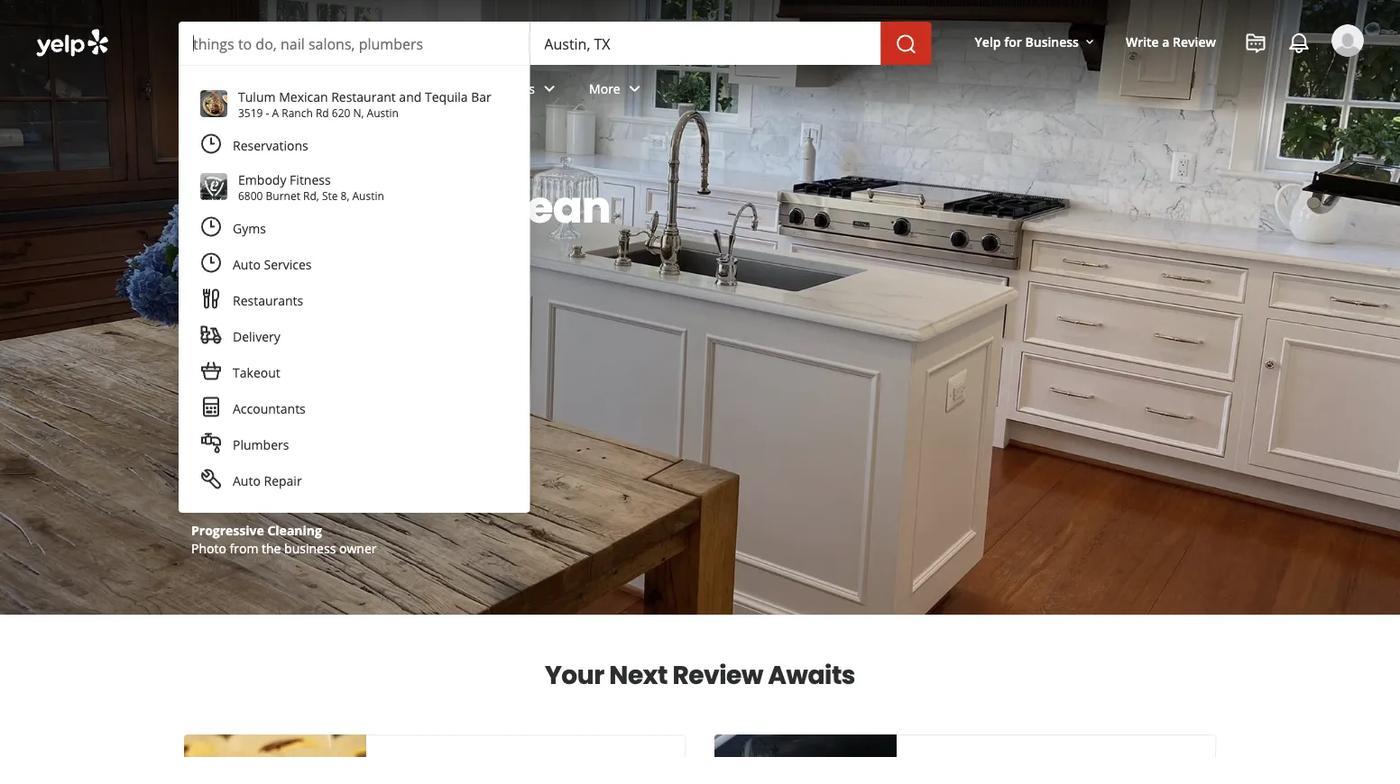 Task type: describe. For each thing, give the bounding box(es) containing it.
24 auto repair v2 image
[[200, 469, 222, 490]]

takeout link
[[189, 355, 519, 391]]

repair
[[264, 472, 302, 489]]

rd,
[[303, 188, 319, 203]]

for
[[1004, 33, 1022, 50]]

business categories element
[[176, 65, 1364, 117]]

auto repair
[[233, 472, 302, 489]]

home services link
[[301, 65, 442, 117]]

8,
[[341, 188, 349, 203]]

1 vertical spatial restaurants link
[[189, 282, 519, 318]]

services for 24 chevron down v2 image corresponding to auto services
[[487, 80, 535, 97]]

rd
[[316, 105, 329, 120]]

user actions element
[[960, 23, 1389, 134]]

delivery
[[233, 328, 280, 345]]

ranch
[[282, 105, 313, 120]]

auto services inside business categories element
[[456, 80, 535, 97]]

620
[[332, 105, 350, 120]]

1 vertical spatial auto services link
[[189, 246, 519, 282]]

auto inside business categories element
[[456, 80, 484, 97]]

auto for the 24 auto repair v2 image on the left
[[233, 472, 261, 489]]

24 plumbers v2 image
[[200, 432, 222, 454]]

delivery link
[[189, 318, 519, 355]]

and
[[399, 88, 422, 105]]

restaurants inside business categories element
[[190, 80, 261, 97]]

auto for 24 clock v2 icon
[[233, 256, 261, 273]]

gyms
[[233, 220, 266, 237]]

auto repair link
[[189, 463, 519, 499]]

reservations link
[[189, 127, 519, 163]]

progressive
[[191, 522, 264, 539]]

clean
[[488, 177, 611, 238]]

yelp for business
[[975, 33, 1079, 50]]

gyms link
[[189, 210, 519, 246]]

plumbers link
[[189, 427, 519, 463]]

review for next
[[672, 658, 763, 693]]

austin inside the tulum mexican restaurant and tequila bar 3519 - a ranch rd 620 n, austin
[[367, 105, 399, 120]]

24 chevron down v2 image for more
[[624, 78, 646, 100]]

none search field containing yelp for business
[[0, 0, 1400, 542]]

embody fitness 6800 burnet rd, ste 8, austin
[[238, 171, 384, 203]]

ruby a. image
[[1331, 24, 1364, 57]]

yelp for business button
[[968, 25, 1104, 58]]

next
[[609, 658, 667, 693]]

notifications image
[[1288, 32, 1310, 54]]

a
[[272, 105, 279, 120]]

progressive cleaning photo from the business owner
[[191, 522, 377, 557]]

select slide image
[[190, 175, 199, 256]]

takeout
[[233, 364, 280, 381]]

your next review awaits
[[545, 658, 855, 693]]

reservations
[[233, 137, 308, 154]]

0 horizontal spatial auto services
[[233, 256, 312, 273]]

austin inside embody fitness 6800 burnet rd, ste 8, austin
[[352, 188, 384, 203]]

progressive cleaning link
[[191, 522, 322, 539]]

24 food v2 image
[[200, 288, 222, 310]]

a inside the gift of a clean home
[[450, 177, 480, 238]]

explore banner section banner
[[0, 0, 1400, 615]]

24 clock v2 image for reservations
[[200, 133, 222, 155]]

ste
[[322, 188, 338, 203]]

photo
[[191, 540, 226, 557]]



Task type: vqa. For each thing, say whether or not it's contained in the screenshot.
Good
no



Task type: locate. For each thing, give the bounding box(es) containing it.
austin
[[367, 105, 399, 120], [352, 188, 384, 203]]

write a review link
[[1119, 25, 1223, 58]]

services right tequila
[[487, 80, 535, 97]]

  text field
[[193, 33, 515, 53]]

24 chevron down v2 image
[[265, 78, 286, 100], [406, 78, 427, 100], [539, 78, 560, 100], [624, 78, 646, 100]]

none field near
[[544, 33, 867, 53]]

owner
[[339, 540, 377, 557]]

auto right the 24 auto repair v2 image on the left
[[233, 472, 261, 489]]

of
[[399, 177, 442, 238]]

0 vertical spatial restaurants
[[190, 80, 261, 97]]

None search field
[[179, 22, 935, 65]]

tequila
[[425, 88, 468, 105]]

write
[[1126, 33, 1159, 50]]

1 horizontal spatial services
[[354, 80, 402, 97]]

24 clock v2 image
[[200, 252, 222, 274]]

24 chevron down v2 image right the more
[[624, 78, 646, 100]]

2 24 chevron down v2 image from the left
[[406, 78, 427, 100]]

business
[[284, 540, 336, 557]]

24 chevron down v2 image for home services
[[406, 78, 427, 100]]

home services
[[315, 80, 402, 97]]

24 chevron down v2 image left the more
[[539, 78, 560, 100]]

tulum mexican restaurant and tequila bar 3519 - a ranch rd 620 n, austin
[[238, 88, 491, 120]]

1 vertical spatial review
[[672, 658, 763, 693]]

auto services right "and"
[[456, 80, 535, 97]]

0 vertical spatial restaurants link
[[176, 65, 301, 117]]

6800
[[238, 188, 263, 203]]

24 clock v2 image inside gyms link
[[200, 216, 222, 238]]

16 chevron down v2 image
[[1082, 35, 1097, 49]]

  text field inside search field
[[193, 33, 515, 53]]

0 horizontal spatial services
[[264, 256, 312, 273]]

1 vertical spatial a
[[450, 177, 480, 238]]

Find text field
[[193, 33, 515, 53]]

24 clock v2 image inside reservations link
[[200, 133, 222, 155]]

auto right "and"
[[456, 80, 484, 97]]

photo of captain quackenbush's coffeehouse image
[[184, 735, 366, 758]]

24 delivery v2 image
[[200, 324, 222, 346]]

24 chevron down v2 image inside home services link
[[406, 78, 427, 100]]

austin right n, on the left top
[[367, 105, 399, 120]]

Near text field
[[544, 33, 867, 53]]

restaurants link
[[176, 65, 301, 117], [189, 282, 519, 318]]

24 chevron down v2 image up a
[[265, 78, 286, 100]]

services
[[354, 80, 402, 97], [487, 80, 535, 97], [264, 256, 312, 273]]

24 clock v2 image for gyms
[[200, 216, 222, 238]]

projects image
[[1245, 32, 1267, 54]]

embody
[[238, 171, 286, 188]]

24 accountants v2 image
[[200, 396, 222, 418]]

1 24 chevron down v2 image from the left
[[265, 78, 286, 100]]

auto services down gyms
[[233, 256, 312, 273]]

24 chevron down v2 image for restaurants
[[265, 78, 286, 100]]

restaurants
[[190, 80, 261, 97], [233, 292, 303, 309]]

None search field
[[0, 0, 1400, 542]]

24 chevron down v2 image for auto services
[[539, 78, 560, 100]]

review for a
[[1173, 33, 1216, 50]]

1 vertical spatial restaurants
[[233, 292, 303, 309]]

24 shopping v2 image
[[200, 360, 222, 382]]

business
[[1025, 33, 1079, 50]]

2 24 clock v2 image from the top
[[200, 216, 222, 238]]

a right of
[[450, 177, 480, 238]]

review right next
[[672, 658, 763, 693]]

accountants link
[[189, 391, 519, 427]]

-
[[266, 105, 269, 120]]

0 vertical spatial austin
[[367, 105, 399, 120]]

austin right 8,
[[352, 188, 384, 203]]

auto right 24 clock v2 icon
[[233, 256, 261, 273]]

0 vertical spatial review
[[1173, 33, 1216, 50]]

review right 'write' on the top
[[1173, 33, 1216, 50]]

0 vertical spatial auto services link
[[442, 65, 575, 117]]

24 clock v2 image
[[200, 133, 222, 155], [200, 216, 222, 238]]

photo of lone star air duct and chimney image
[[714, 735, 897, 758]]

n,
[[353, 105, 364, 120]]

yelp
[[975, 33, 1001, 50]]

services down gyms
[[264, 256, 312, 273]]

more
[[589, 80, 620, 97]]

home
[[315, 80, 351, 97]]

restaurants up 3519
[[190, 80, 261, 97]]

restaurant
[[331, 88, 396, 105]]

bar
[[471, 88, 491, 105]]

24 chevron down v2 image right restaurant
[[406, 78, 427, 100]]

24 chevron down v2 image inside more link
[[624, 78, 646, 100]]

1 horizontal spatial review
[[1173, 33, 1216, 50]]

a inside write a review link
[[1162, 33, 1169, 50]]

4 24 chevron down v2 image from the left
[[624, 78, 646, 100]]

24 clock v2 image left reservations
[[200, 133, 222, 155]]

1 24 clock v2 image from the top
[[200, 133, 222, 155]]

2 horizontal spatial services
[[487, 80, 535, 97]]

24 search v2 image
[[256, 316, 278, 337]]

0 vertical spatial 24 clock v2 image
[[200, 133, 222, 155]]

review inside user actions element
[[1173, 33, 1216, 50]]

None field
[[193, 33, 515, 53], [544, 33, 867, 53], [193, 33, 515, 53]]

1 horizontal spatial a
[[1162, 33, 1169, 50]]

fitness
[[290, 171, 331, 188]]

0 vertical spatial auto
[[456, 80, 484, 97]]

the gift of a clean home
[[227, 177, 611, 288]]

write a review
[[1126, 33, 1216, 50]]

services up n, on the left top
[[354, 80, 402, 97]]

auto services
[[456, 80, 535, 97], [233, 256, 312, 273]]

auto
[[456, 80, 484, 97], [233, 256, 261, 273], [233, 472, 261, 489]]

more link
[[575, 65, 660, 117]]

mexican
[[279, 88, 328, 105]]

review
[[1173, 33, 1216, 50], [672, 658, 763, 693]]

accountants
[[233, 400, 306, 417]]

0 horizontal spatial review
[[672, 658, 763, 693]]

tulum
[[238, 88, 276, 105]]

24 clock v2 image right select slide image
[[200, 216, 222, 238]]

a right 'write' on the top
[[1162, 33, 1169, 50]]

1 horizontal spatial auto services
[[456, 80, 535, 97]]

3 24 chevron down v2 image from the left
[[539, 78, 560, 100]]

restaurants up 24 search v2 image
[[233, 292, 303, 309]]

1 vertical spatial 24 clock v2 image
[[200, 216, 222, 238]]

cleaning
[[267, 522, 322, 539]]

a
[[1162, 33, 1169, 50], [450, 177, 480, 238]]

search image
[[895, 33, 917, 55]]

0 horizontal spatial a
[[450, 177, 480, 238]]

services for 24 chevron down v2 image in home services link
[[354, 80, 402, 97]]

awaits
[[768, 658, 855, 693]]

0 vertical spatial a
[[1162, 33, 1169, 50]]

3519
[[238, 105, 263, 120]]

the
[[262, 540, 281, 557]]

1 vertical spatial auto services
[[233, 256, 312, 273]]

plumbers
[[233, 436, 289, 453]]

the
[[227, 177, 308, 238]]

1 vertical spatial auto
[[233, 256, 261, 273]]

from
[[230, 540, 258, 557]]

your
[[545, 658, 604, 693]]

gift
[[317, 177, 390, 238]]

0 vertical spatial auto services
[[456, 80, 535, 97]]

home
[[227, 227, 355, 288]]

1 vertical spatial austin
[[352, 188, 384, 203]]

none search field inside search field
[[179, 22, 935, 65]]

2 vertical spatial auto
[[233, 472, 261, 489]]

auto services link
[[442, 65, 575, 117], [189, 246, 519, 282]]

burnet
[[266, 188, 300, 203]]



